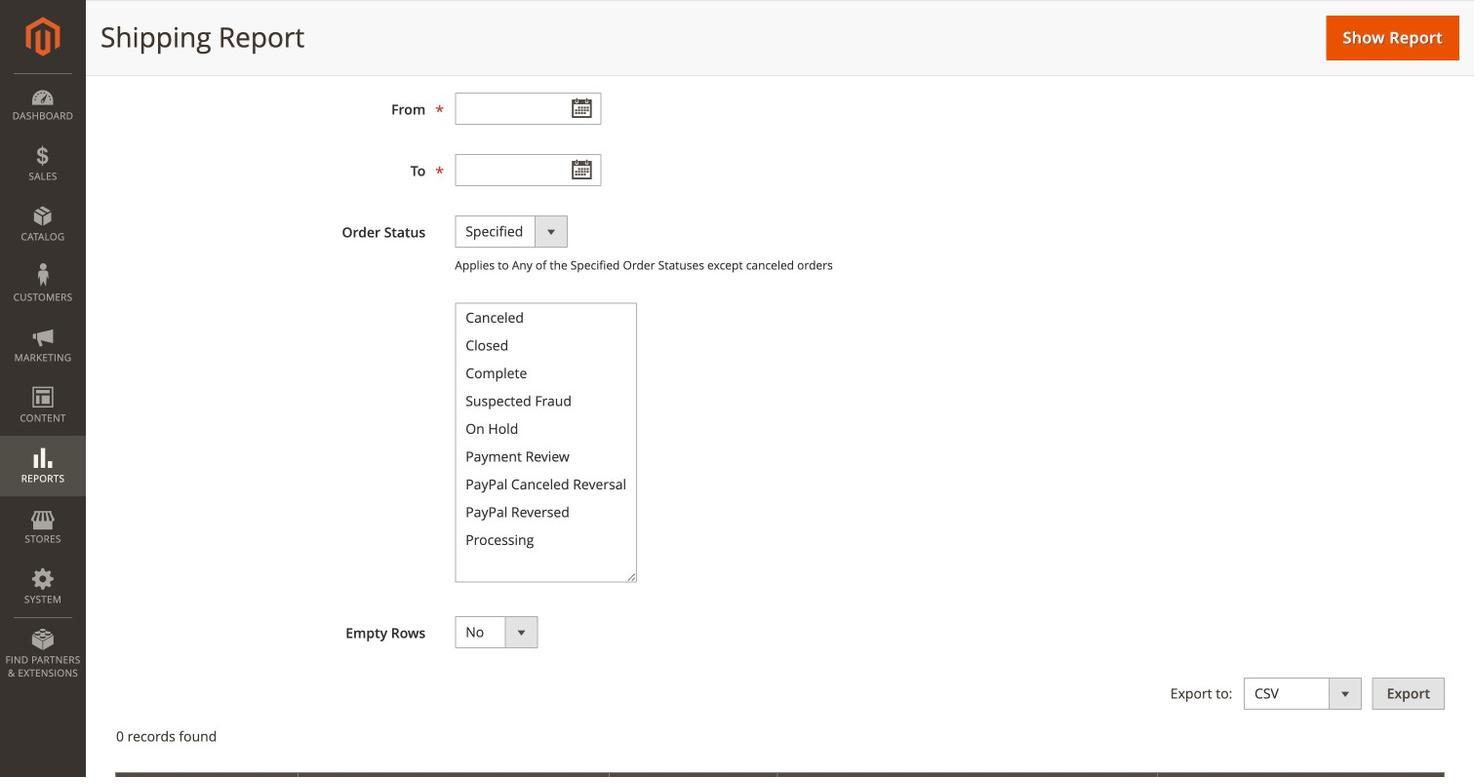 Task type: describe. For each thing, give the bounding box(es) containing it.
magento admin panel image
[[26, 17, 60, 57]]



Task type: locate. For each thing, give the bounding box(es) containing it.
None text field
[[455, 93, 601, 125]]

menu bar
[[0, 73, 86, 690]]

None text field
[[455, 154, 601, 186]]



